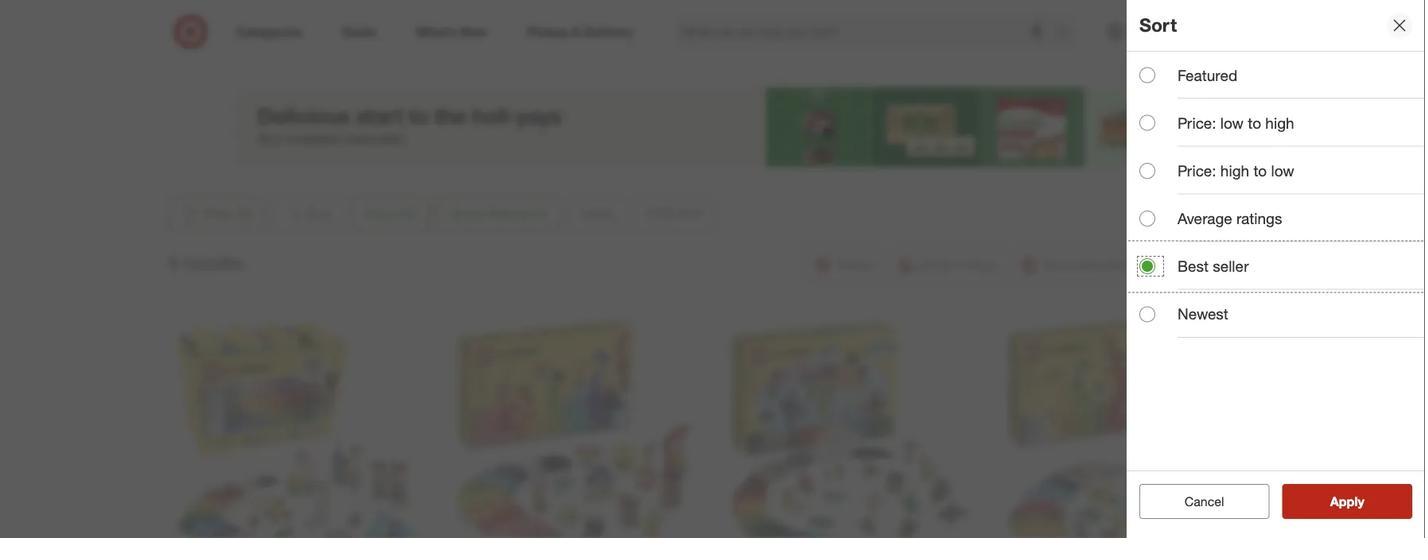 Task type: locate. For each thing, give the bounding box(es) containing it.
price: low to high
[[1178, 114, 1295, 132]]

featured
[[1178, 66, 1238, 84]]

to for low
[[1254, 162, 1268, 180]]

high
[[1266, 114, 1295, 132], [1221, 162, 1250, 180]]

search button
[[1049, 14, 1087, 53]]

None radio
[[1140, 67, 1156, 83], [1140, 211, 1156, 227], [1140, 67, 1156, 83], [1140, 211, 1156, 227]]

5 results
[[168, 252, 243, 274]]

5
[[168, 252, 179, 274]]

1 horizontal spatial lego
[[792, 48, 826, 64]]

1 price: from the top
[[1178, 114, 1217, 132]]

to
[[1249, 114, 1262, 132], [1254, 162, 1268, 180]]

best seller
[[1178, 258, 1250, 276]]

0 vertical spatial to
[[1249, 114, 1262, 132]]

classic left (5)
[[830, 48, 871, 64]]

None radio
[[1140, 115, 1156, 131], [1140, 163, 1156, 179], [1140, 259, 1156, 275], [1140, 307, 1156, 323], [1140, 115, 1156, 131], [1140, 163, 1156, 179], [1140, 259, 1156, 275], [1140, 307, 1156, 323]]

low
[[1221, 114, 1244, 132], [1272, 162, 1295, 180]]

price: for price: low to high
[[1178, 114, 1217, 132]]

high up price: high to low
[[1266, 114, 1295, 132]]

0 vertical spatial price:
[[1178, 114, 1217, 132]]

1 vertical spatial lego
[[792, 48, 826, 64]]

to up price: high to low
[[1249, 114, 1262, 132]]

1 vertical spatial to
[[1254, 162, 1268, 180]]

price: down featured
[[1178, 114, 1217, 132]]

price:
[[1178, 114, 1217, 132], [1178, 162, 1217, 180]]

0 vertical spatial classic
[[708, 12, 788, 40]]

1 vertical spatial low
[[1272, 162, 1295, 180]]

to for high
[[1249, 114, 1262, 132]]

low up 'ratings'
[[1272, 162, 1295, 180]]

1 vertical spatial high
[[1221, 162, 1250, 180]]

1 vertical spatial classic
[[830, 48, 871, 64]]

price: up average
[[1178, 162, 1217, 180]]

low up price: high to low
[[1221, 114, 1244, 132]]

2 price: from the top
[[1178, 162, 1217, 180]]

lego right "/"
[[792, 48, 826, 64]]

1 horizontal spatial high
[[1266, 114, 1295, 132]]

lego
[[638, 12, 702, 40], [792, 48, 826, 64]]

0 vertical spatial high
[[1266, 114, 1295, 132]]

average ratings
[[1178, 210, 1283, 228]]

0 horizontal spatial high
[[1221, 162, 1250, 180]]

seller
[[1213, 258, 1250, 276]]

to up 'ratings'
[[1254, 162, 1268, 180]]

1 vertical spatial price:
[[1178, 162, 1217, 180]]

/
[[784, 48, 789, 64]]

0 horizontal spatial classic
[[708, 12, 788, 40]]

1 horizontal spatial low
[[1272, 162, 1295, 180]]

0 vertical spatial low
[[1221, 114, 1244, 132]]

classic up the "experiences"
[[708, 12, 788, 40]]

cancel
[[1185, 494, 1225, 510]]

ratings
[[1237, 210, 1283, 228]]

lego up "brand"
[[638, 12, 702, 40]]

price: high to low
[[1178, 162, 1295, 180]]

0 horizontal spatial low
[[1221, 114, 1244, 132]]

What can we help you find? suggestions appear below search field
[[672, 14, 1060, 49]]

classic
[[708, 12, 788, 40], [830, 48, 871, 64]]

high down price: low to high
[[1221, 162, 1250, 180]]

0 horizontal spatial lego
[[638, 12, 702, 40]]



Task type: vqa. For each thing, say whether or not it's contained in the screenshot.
radio
yes



Task type: describe. For each thing, give the bounding box(es) containing it.
newest
[[1178, 305, 1229, 324]]

0 vertical spatial lego
[[638, 12, 702, 40]]

brand
[[673, 48, 707, 64]]

average
[[1178, 210, 1233, 228]]

search
[[1049, 26, 1087, 41]]

cancel button
[[1140, 485, 1270, 520]]

(5)
[[874, 48, 888, 64]]

sort dialog
[[1127, 0, 1426, 539]]

results
[[184, 252, 243, 274]]

apply
[[1331, 494, 1365, 510]]

sort
[[1140, 14, 1177, 36]]

lego classic brand experiences / lego classic (5)
[[638, 12, 888, 64]]

brand experiences link
[[673, 48, 781, 64]]

advertisement region
[[235, 87, 1191, 167]]

1 horizontal spatial classic
[[830, 48, 871, 64]]

best
[[1178, 258, 1209, 276]]

apply button
[[1283, 485, 1413, 520]]

experiences
[[710, 48, 781, 64]]

sponsored
[[1143, 168, 1191, 180]]

price: for price: high to low
[[1178, 162, 1217, 180]]



